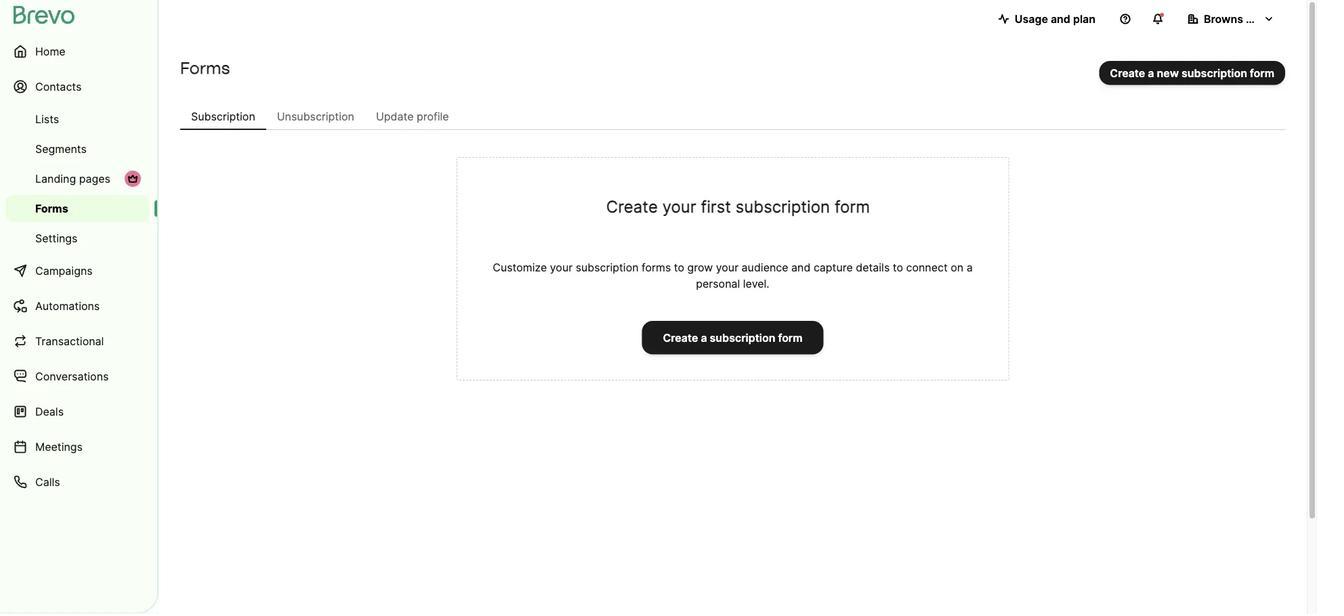 Task type: describe. For each thing, give the bounding box(es) containing it.
subscription inside customize your subscription forms to grow your audience and capture details to connect on a personal level.
[[576, 261, 639, 274]]

subscription link
[[180, 103, 266, 130]]

subscription
[[191, 110, 255, 123]]

2 vertical spatial form
[[778, 331, 803, 345]]

home
[[35, 45, 65, 58]]

create for create a subscription form
[[663, 331, 698, 345]]

transactional link
[[5, 325, 149, 358]]

lists link
[[5, 106, 149, 133]]

new
[[1157, 66, 1179, 80]]

landing pages
[[35, 172, 110, 185]]

pages
[[79, 172, 110, 185]]

a inside customize your subscription forms to grow your audience and capture details to connect on a personal level.
[[967, 261, 973, 274]]

usage
[[1015, 12, 1049, 25]]

create a new subscription form
[[1111, 66, 1275, 80]]

update profile
[[376, 110, 449, 123]]

subscription up audience
[[736, 197, 830, 217]]

your for create
[[663, 197, 697, 217]]

form for create your first subscription form
[[835, 197, 870, 217]]

segments
[[35, 142, 87, 156]]

subscription down the level.
[[710, 331, 776, 345]]

customize your subscription forms to grow your audience and capture details to connect on a personal level.
[[493, 261, 973, 290]]

create for create your first subscription form
[[607, 197, 658, 217]]

browns enterprise button
[[1177, 5, 1301, 33]]

first
[[701, 197, 731, 217]]

conversations link
[[5, 361, 149, 393]]

connect
[[907, 261, 948, 274]]

subscription right new
[[1182, 66, 1248, 80]]

grow
[[688, 261, 713, 274]]

and inside customize your subscription forms to grow your audience and capture details to connect on a personal level.
[[792, 261, 811, 274]]

usage and plan button
[[988, 5, 1107, 33]]

a for subscription
[[1148, 66, 1155, 80]]

browns
[[1205, 12, 1244, 25]]

2 to from the left
[[893, 261, 904, 274]]

calls link
[[5, 466, 149, 499]]

level.
[[743, 277, 770, 290]]

unsubscription link
[[266, 103, 365, 130]]

details
[[856, 261, 890, 274]]

meetings link
[[5, 431, 149, 464]]

1 to from the left
[[674, 261, 685, 274]]

forms inside forms link
[[35, 202, 68, 215]]

forms
[[642, 261, 671, 274]]



Task type: vqa. For each thing, say whether or not it's contained in the screenshot.
the credit to the bottom
no



Task type: locate. For each thing, give the bounding box(es) containing it.
usage and plan
[[1015, 12, 1096, 25]]

form
[[1251, 66, 1275, 80], [835, 197, 870, 217], [778, 331, 803, 345]]

automations link
[[5, 290, 149, 323]]

a for form
[[701, 331, 707, 345]]

deals
[[35, 405, 64, 419]]

create
[[1111, 66, 1146, 80], [607, 197, 658, 217], [663, 331, 698, 345]]

1 horizontal spatial your
[[663, 197, 697, 217]]

update
[[376, 110, 414, 123]]

automations
[[35, 300, 100, 313]]

2 horizontal spatial your
[[716, 261, 739, 274]]

0 vertical spatial and
[[1051, 12, 1071, 25]]

1 vertical spatial a
[[967, 261, 973, 274]]

create down personal
[[663, 331, 698, 345]]

personal
[[696, 277, 740, 290]]

segments link
[[5, 136, 149, 163]]

create left new
[[1111, 66, 1146, 80]]

1 horizontal spatial to
[[893, 261, 904, 274]]

2 horizontal spatial a
[[1148, 66, 1155, 80]]

audience
[[742, 261, 789, 274]]

1 horizontal spatial forms
[[180, 58, 230, 78]]

plan
[[1074, 12, 1096, 25]]

transactional
[[35, 335, 104, 348]]

conversations
[[35, 370, 109, 383]]

1 vertical spatial form
[[835, 197, 870, 217]]

your left first
[[663, 197, 697, 217]]

to
[[674, 261, 685, 274], [893, 261, 904, 274]]

your for customize
[[550, 261, 573, 274]]

0 vertical spatial create
[[1111, 66, 1146, 80]]

and left capture
[[792, 261, 811, 274]]

1 horizontal spatial create
[[663, 331, 698, 345]]

profile
[[417, 110, 449, 123]]

0 vertical spatial form
[[1251, 66, 1275, 80]]

unsubscription
[[277, 110, 354, 123]]

a left new
[[1148, 66, 1155, 80]]

2 horizontal spatial form
[[1251, 66, 1275, 80]]

0 vertical spatial a
[[1148, 66, 1155, 80]]

landing pages link
[[5, 165, 149, 193]]

and inside usage and plan button
[[1051, 12, 1071, 25]]

0 horizontal spatial create
[[607, 197, 658, 217]]

a right on
[[967, 261, 973, 274]]

0 vertical spatial forms
[[180, 58, 230, 78]]

forms link
[[5, 195, 149, 222]]

0 horizontal spatial form
[[778, 331, 803, 345]]

forms up subscription
[[180, 58, 230, 78]]

on
[[951, 261, 964, 274]]

create your first subscription form
[[607, 197, 870, 217]]

2 vertical spatial create
[[663, 331, 698, 345]]

settings link
[[5, 225, 149, 252]]

campaigns
[[35, 264, 93, 278]]

home link
[[5, 35, 149, 68]]

0 horizontal spatial your
[[550, 261, 573, 274]]

1 vertical spatial forms
[[35, 202, 68, 215]]

1 vertical spatial create
[[607, 197, 658, 217]]

0 horizontal spatial forms
[[35, 202, 68, 215]]

create inside create a new subscription form link
[[1111, 66, 1146, 80]]

customize
[[493, 261, 547, 274]]

forms
[[180, 58, 230, 78], [35, 202, 68, 215]]

left___rvooi image
[[127, 174, 138, 184]]

landing
[[35, 172, 76, 185]]

to right details
[[893, 261, 904, 274]]

your right customize
[[550, 261, 573, 274]]

forms down landing
[[35, 202, 68, 215]]

1 horizontal spatial and
[[1051, 12, 1071, 25]]

contacts
[[35, 80, 82, 93]]

your
[[663, 197, 697, 217], [550, 261, 573, 274], [716, 261, 739, 274]]

2 horizontal spatial create
[[1111, 66, 1146, 80]]

1 vertical spatial and
[[792, 261, 811, 274]]

your up personal
[[716, 261, 739, 274]]

create up forms
[[607, 197, 658, 217]]

campaigns link
[[5, 255, 149, 287]]

update profile link
[[365, 103, 460, 130]]

capture
[[814, 261, 853, 274]]

a down personal
[[701, 331, 707, 345]]

0 horizontal spatial a
[[701, 331, 707, 345]]

0 horizontal spatial and
[[792, 261, 811, 274]]

create a subscription form
[[663, 331, 803, 345]]

to left grow
[[674, 261, 685, 274]]

contacts link
[[5, 70, 149, 103]]

create for create a new subscription form
[[1111, 66, 1146, 80]]

deals link
[[5, 396, 149, 428]]

form for create a new subscription form
[[1251, 66, 1275, 80]]

create inside 'create a subscription form' link
[[663, 331, 698, 345]]

browns enterprise
[[1205, 12, 1301, 25]]

subscription left forms
[[576, 261, 639, 274]]

0 horizontal spatial to
[[674, 261, 685, 274]]

and left plan
[[1051, 12, 1071, 25]]

a
[[1148, 66, 1155, 80], [967, 261, 973, 274], [701, 331, 707, 345]]

settings
[[35, 232, 78, 245]]

lists
[[35, 113, 59, 126]]

create a subscription form link
[[642, 321, 824, 355]]

create a new subscription form link
[[1100, 61, 1286, 85]]

1 horizontal spatial a
[[967, 261, 973, 274]]

enterprise
[[1246, 12, 1301, 25]]

1 horizontal spatial form
[[835, 197, 870, 217]]

and
[[1051, 12, 1071, 25], [792, 261, 811, 274]]

2 vertical spatial a
[[701, 331, 707, 345]]

meetings
[[35, 441, 83, 454]]

subscription
[[1182, 66, 1248, 80], [736, 197, 830, 217], [576, 261, 639, 274], [710, 331, 776, 345]]

calls
[[35, 476, 60, 489]]



